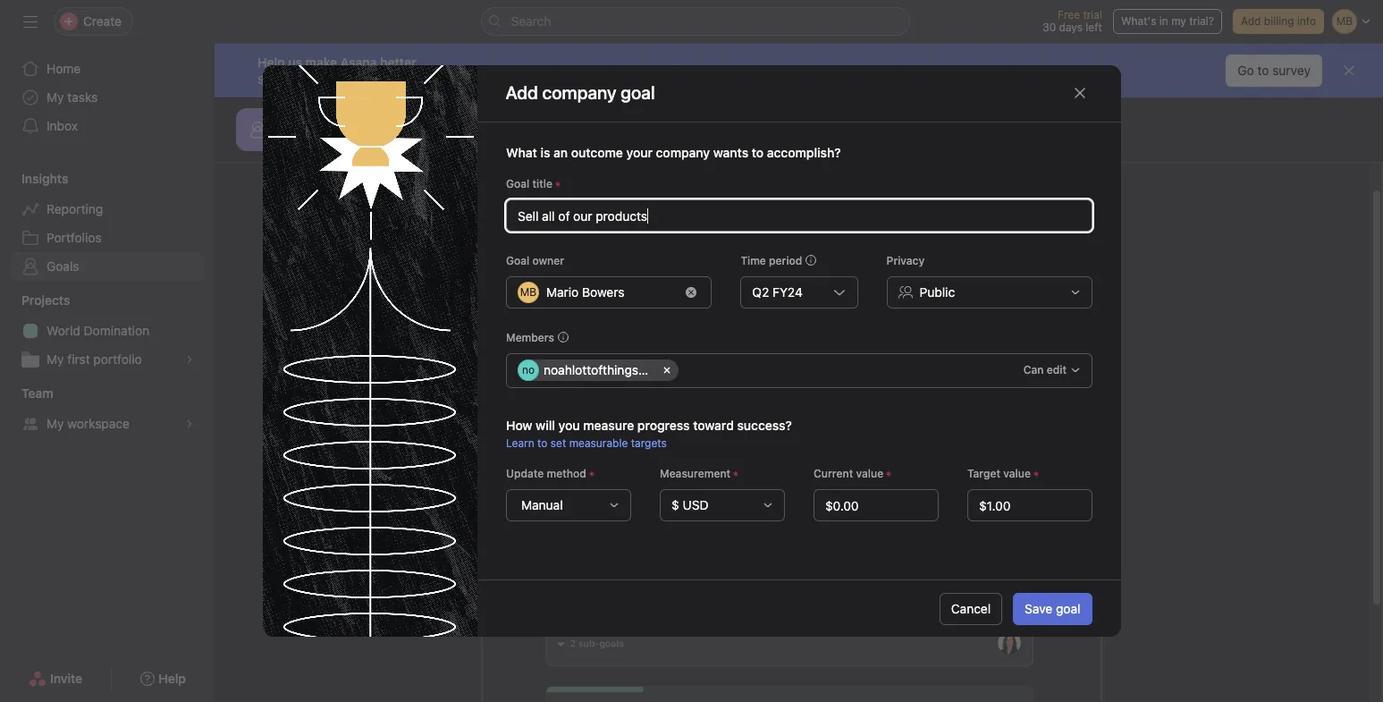 Task type: describe. For each thing, give the bounding box(es) containing it.
tasks
[[67, 89, 98, 105]]

can
[[461, 73, 479, 86]]

add for add top-level goals to help teams prioritize and connect work to your organization's objectives.
[[569, 261, 595, 277]]

method
[[546, 466, 586, 480]]

remove image
[[686, 287, 697, 297]]

how will you measure progress toward success? learn to set measurable targets
[[506, 417, 792, 449]]

goal for add goal
[[793, 338, 818, 353]]

what's in my trial?
[[1121, 14, 1214, 28]]

bowers
[[582, 284, 624, 299]]

goals
[[47, 258, 79, 274]]

my workspace
[[47, 416, 130, 431]]

search button
[[481, 7, 910, 36]]

mb
[[520, 285, 536, 298]]

fy24
[[772, 284, 803, 299]]

strategic goals
[[800, 217, 940, 242]]

update method
[[506, 466, 586, 480]]

banner containing help us make asana better
[[215, 44, 1383, 97]]

to inside the 'help us make asana better share what brought you to asana so we can improve the product for new users.'
[[381, 73, 391, 86]]

brought
[[317, 73, 357, 86]]

my goals link
[[382, 138, 435, 162]]

and inside add top-level goals to help teams prioritize and connect work to your organization's objectives.
[[851, 261, 875, 277]]

what
[[290, 73, 314, 86]]

invite
[[50, 671, 82, 686]]

add for add goal
[[767, 338, 790, 353]]

help
[[715, 261, 743, 277]]

left
[[1086, 21, 1103, 34]]

toward success?
[[693, 417, 792, 432]]

my goals
[[382, 138, 435, 153]]

how
[[506, 417, 532, 432]]

workspace
[[67, 416, 130, 431]]

my tasks link
[[11, 83, 204, 112]]

world domination
[[47, 323, 149, 338]]

add goal
[[767, 338, 818, 353]]

insights
[[21, 171, 68, 186]]

privacy
[[886, 254, 924, 267]]

teams
[[747, 261, 787, 277]]

can
[[1023, 363, 1044, 376]]

to inside go to survey button
[[1258, 63, 1269, 78]]

team goals
[[293, 138, 360, 153]]

portfolios link
[[11, 224, 204, 252]]

inbox link
[[11, 112, 204, 140]]

share
[[258, 73, 287, 86]]

noahlottofthings@gmail.com row
[[517, 359, 1015, 385]]

$
[[671, 497, 679, 512]]

my workspace link
[[11, 410, 204, 438]]

progress
[[637, 417, 690, 432]]

objectives.
[[804, 283, 874, 299]]

your inside add company goal 'dialog'
[[626, 144, 652, 160]]

cancel
[[951, 601, 991, 616]]

reporting
[[47, 201, 103, 216]]

no
[[522, 363, 534, 376]]

billing
[[1264, 14, 1295, 28]]

what is an outcome your company wants to accomplish?
[[506, 144, 841, 160]]

save goal button
[[1013, 593, 1092, 625]]

will
[[535, 417, 555, 432]]

target value
[[967, 466, 1031, 480]]

level
[[627, 261, 656, 277]]

new
[[604, 73, 625, 86]]

home link
[[11, 55, 204, 83]]

wants
[[713, 144, 748, 160]]

public
[[919, 284, 955, 299]]

home
[[47, 61, 81, 76]]

measure
[[583, 417, 634, 432]]

reporting link
[[11, 195, 204, 224]]

q2 fy24 button
[[740, 276, 858, 308]]

goals for team goals
[[328, 138, 360, 153]]

my first portfolio link
[[11, 345, 204, 374]]

company
[[656, 144, 710, 160]]

go
[[1238, 63, 1254, 78]]

save goal
[[1025, 601, 1081, 616]]

my for my tasks
[[47, 89, 64, 105]]

goal for goal title
[[506, 177, 529, 190]]

period
[[769, 254, 802, 267]]

add for add company goal
[[506, 82, 538, 103]]

set
[[550, 436, 566, 449]]

required image for measurement
[[730, 468, 741, 479]]

portfolios
[[47, 230, 102, 245]]

users.
[[628, 73, 659, 86]]



Task type: locate. For each thing, give the bounding box(es) containing it.
goal
[[506, 177, 529, 190], [506, 254, 529, 267]]

0 vertical spatial team
[[293, 138, 325, 153]]

add company goal dialog
[[262, 65, 1121, 637]]

1 value from the left
[[856, 466, 883, 480]]

survey
[[1273, 63, 1311, 78]]

inbox
[[47, 118, 78, 133]]

team for team goals
[[293, 138, 325, 153]]

goal for save goal
[[1056, 601, 1081, 616]]

first
[[67, 351, 90, 367]]

projects element
[[0, 284, 215, 377]]

goal left title
[[506, 177, 529, 190]]

add inside "button"
[[1241, 14, 1261, 28]]

you down asana better
[[360, 73, 378, 86]]

the
[[525, 73, 541, 86]]

current value
[[813, 466, 883, 480]]

you
[[360, 73, 378, 86], [558, 417, 580, 432]]

0 horizontal spatial goal
[[793, 338, 818, 353]]

and up objectives.
[[851, 261, 875, 277]]

usd
[[683, 497, 708, 512]]

teams element
[[0, 377, 215, 442]]

team inside 'team' dropdown button
[[21, 385, 53, 401]]

required image for target value
[[1031, 468, 1041, 479]]

hide sidebar image
[[23, 14, 38, 29]]

you up set
[[558, 417, 580, 432]]

required image right target
[[1031, 468, 1041, 479]]

target
[[967, 466, 1000, 480]]

add top-level goals to help teams prioritize and connect work to your organization's objectives.
[[569, 261, 1016, 299]]

achieve
[[722, 217, 795, 242]]

search
[[511, 13, 551, 29]]

to left help
[[698, 261, 711, 277]]

1 horizontal spatial goal
[[1056, 601, 1081, 616]]

goals
[[328, 138, 360, 153], [403, 138, 435, 153], [660, 261, 695, 277]]

organization's
[[710, 283, 801, 299]]

to right "work"
[[970, 261, 983, 277]]

0 vertical spatial goal
[[793, 338, 818, 353]]

q2 fy24
[[752, 284, 803, 299]]

mario
[[546, 284, 578, 299]]

required image down "an"
[[552, 178, 563, 189]]

and
[[682, 217, 717, 242], [851, 261, 875, 277]]

what's
[[1121, 14, 1157, 28]]

manual button
[[506, 489, 631, 521]]

your right "outcome"
[[626, 144, 652, 160]]

my workspace
[[293, 108, 410, 129]]

your
[[626, 144, 652, 160], [987, 261, 1016, 277]]

free trial 30 days left
[[1043, 8, 1103, 34]]

to
[[1258, 63, 1269, 78], [381, 73, 391, 86], [698, 261, 711, 277], [970, 261, 983, 277], [537, 436, 547, 449]]

0 horizontal spatial required image
[[552, 178, 563, 189]]

goals for my goals
[[403, 138, 435, 153]]

to left set
[[537, 436, 547, 449]]

projects button
[[0, 292, 70, 309]]

you inside the 'help us make asana better share what brought you to asana so we can improve the product for new users.'
[[360, 73, 378, 86]]

2 value from the left
[[1003, 466, 1031, 480]]

add billing info
[[1241, 14, 1316, 28]]

manual
[[521, 497, 563, 512]]

add up noahlottofthings@gmail.com row
[[767, 338, 790, 353]]

add goal button
[[755, 330, 829, 362]]

cancel button
[[940, 593, 1003, 625]]

required image right current
[[883, 468, 894, 479]]

None text field
[[813, 489, 939, 521]]

required image for goal title
[[552, 178, 563, 189]]

1 horizontal spatial value
[[1003, 466, 1031, 480]]

close this dialog image
[[1073, 86, 1087, 100]]

targets
[[631, 436, 666, 449]]

0 horizontal spatial goals
[[328, 138, 360, 153]]

outcome
[[571, 144, 623, 160]]

info
[[1298, 14, 1316, 28]]

my down 'team' dropdown button
[[47, 416, 64, 431]]

learn to set measurable targets link
[[506, 436, 666, 449]]

1 horizontal spatial you
[[558, 417, 580, 432]]

my inside teams 'element'
[[47, 416, 64, 431]]

goal owner
[[506, 254, 564, 267]]

work
[[935, 261, 967, 277]]

30
[[1043, 21, 1056, 34]]

1 horizontal spatial goals
[[403, 138, 435, 153]]

so
[[428, 73, 440, 86]]

1 horizontal spatial required image
[[883, 468, 894, 479]]

team down my workspace
[[293, 138, 325, 153]]

required image
[[552, 178, 563, 189], [883, 468, 894, 479], [1031, 468, 1041, 479]]

2 required image from the left
[[730, 468, 741, 479]]

search list box
[[481, 7, 910, 36]]

for
[[587, 73, 601, 86]]

learn
[[506, 436, 534, 449]]

to inside how will you measure progress toward success? learn to set measurable targets
[[537, 436, 547, 449]]

my inside the global element
[[47, 89, 64, 105]]

1 vertical spatial you
[[558, 417, 580, 432]]

my for my first portfolio
[[47, 351, 64, 367]]

goal left owner
[[506, 254, 529, 267]]

q2
[[752, 284, 769, 299]]

add up mario bowers on the left of page
[[569, 261, 595, 277]]

1 required image from the left
[[586, 468, 597, 479]]

title
[[532, 177, 552, 190]]

1 vertical spatial team
[[21, 385, 53, 401]]

0 vertical spatial goal
[[506, 177, 529, 190]]

add company goal
[[506, 82, 655, 103]]

company goal
[[542, 82, 655, 103]]

$ usd
[[671, 497, 708, 512]]

my
[[1172, 14, 1187, 28]]

0 horizontal spatial team
[[21, 385, 53, 401]]

can edit
[[1023, 363, 1066, 376]]

required image for current value
[[883, 468, 894, 479]]

make
[[306, 54, 337, 69]]

save
[[1025, 601, 1053, 616]]

goal up noahlottofthings@gmail.com row
[[793, 338, 818, 353]]

global element
[[0, 44, 215, 151]]

my for my workspace
[[47, 416, 64, 431]]

my for my goals
[[382, 138, 400, 153]]

required image
[[586, 468, 597, 479], [730, 468, 741, 479]]

is
[[540, 144, 550, 160]]

0 horizontal spatial your
[[626, 144, 652, 160]]

required image down toward success?
[[730, 468, 741, 479]]

days
[[1059, 21, 1083, 34]]

go to survey
[[1238, 63, 1311, 78]]

dismiss image
[[1342, 63, 1357, 78]]

your inside add top-level goals to help teams prioritize and connect work to your organization's objectives.
[[987, 261, 1016, 277]]

my left tasks
[[47, 89, 64, 105]]

and right set
[[682, 217, 717, 242]]

goal for goal owner
[[506, 254, 529, 267]]

asana
[[394, 73, 425, 86]]

insights element
[[0, 163, 215, 284]]

1 horizontal spatial team
[[293, 138, 325, 153]]

0 horizontal spatial and
[[682, 217, 717, 242]]

0 horizontal spatial value
[[856, 466, 883, 480]]

my down my workspace
[[382, 138, 400, 153]]

add left product
[[506, 82, 538, 103]]

required image for update method
[[586, 468, 597, 479]]

improve
[[482, 73, 522, 86]]

team up my workspace
[[21, 385, 53, 401]]

add inside button
[[767, 338, 790, 353]]

trial
[[1083, 8, 1103, 21]]

set
[[645, 217, 677, 242]]

to right go
[[1258, 63, 1269, 78]]

1 goal from the top
[[506, 177, 529, 190]]

goal right save
[[1056, 601, 1081, 616]]

2 horizontal spatial required image
[[1031, 468, 1041, 479]]

time
[[740, 254, 766, 267]]

0 horizontal spatial you
[[360, 73, 378, 86]]

add inside add top-level goals to help teams prioritize and connect work to your organization's objectives.
[[569, 261, 595, 277]]

1 vertical spatial goal
[[1056, 601, 1081, 616]]

measurable
[[569, 436, 628, 449]]

my tasks
[[47, 89, 98, 105]]

my inside projects element
[[47, 351, 64, 367]]

banner
[[215, 44, 1383, 97]]

1 vertical spatial your
[[987, 261, 1016, 277]]

goals down my workspace
[[328, 138, 360, 153]]

goals down asana
[[403, 138, 435, 153]]

team goals link
[[293, 138, 360, 162]]

you inside how will you measure progress toward success? learn to set measurable targets
[[558, 417, 580, 432]]

insights button
[[0, 170, 68, 188]]

goals up "remove" image
[[660, 261, 695, 277]]

goal title
[[506, 177, 552, 190]]

invite button
[[17, 663, 94, 695]]

to down asana better
[[381, 73, 391, 86]]

1 vertical spatial and
[[851, 261, 875, 277]]

portfolio
[[93, 351, 142, 367]]

my left the first
[[47, 351, 64, 367]]

team for team
[[21, 385, 53, 401]]

in
[[1160, 14, 1169, 28]]

goal inside 'dialog'
[[1056, 601, 1081, 616]]

1 horizontal spatial and
[[851, 261, 875, 277]]

add left billing
[[1241, 14, 1261, 28]]

goal
[[793, 338, 818, 353], [1056, 601, 1081, 616]]

update
[[506, 466, 544, 480]]

noahlottofthings@gmail.com cell
[[517, 359, 709, 381]]

what's in my trial? button
[[1113, 9, 1222, 34]]

0 horizontal spatial required image
[[586, 468, 597, 479]]

world domination link
[[11, 317, 204, 345]]

value right current
[[856, 466, 883, 480]]

2 goal from the top
[[506, 254, 529, 267]]

help
[[258, 54, 285, 69]]

0 vertical spatial your
[[626, 144, 652, 160]]

0 vertical spatial and
[[682, 217, 717, 242]]

1 vertical spatial goal
[[506, 254, 529, 267]]

mario bowers
[[546, 284, 624, 299]]

1 horizontal spatial required image
[[730, 468, 741, 479]]

your right "work"
[[987, 261, 1016, 277]]

team inside 'team goals' link
[[293, 138, 325, 153]]

2 horizontal spatial goals
[[660, 261, 695, 277]]

public button
[[886, 276, 1092, 308]]

value right target
[[1003, 466, 1031, 480]]

required image down learn to set measurable targets link
[[586, 468, 597, 479]]

goals inside add top-level goals to help teams prioritize and connect work to your organization's objectives.
[[660, 261, 695, 277]]

add for add billing info
[[1241, 14, 1261, 28]]

none text field inside add company goal 'dialog'
[[813, 489, 939, 521]]

add inside 'dialog'
[[506, 82, 538, 103]]

value for target value
[[1003, 466, 1031, 480]]

time period
[[740, 254, 802, 267]]

None text field
[[967, 489, 1092, 521]]

1 horizontal spatial your
[[987, 261, 1016, 277]]

Enter goal name text field
[[506, 199, 1092, 231]]

to accomplish?
[[751, 144, 841, 160]]

0 vertical spatial you
[[360, 73, 378, 86]]

value for current value
[[856, 466, 883, 480]]

asana better
[[341, 54, 416, 69]]



Task type: vqa. For each thing, say whether or not it's contained in the screenshot.
the bottom and
yes



